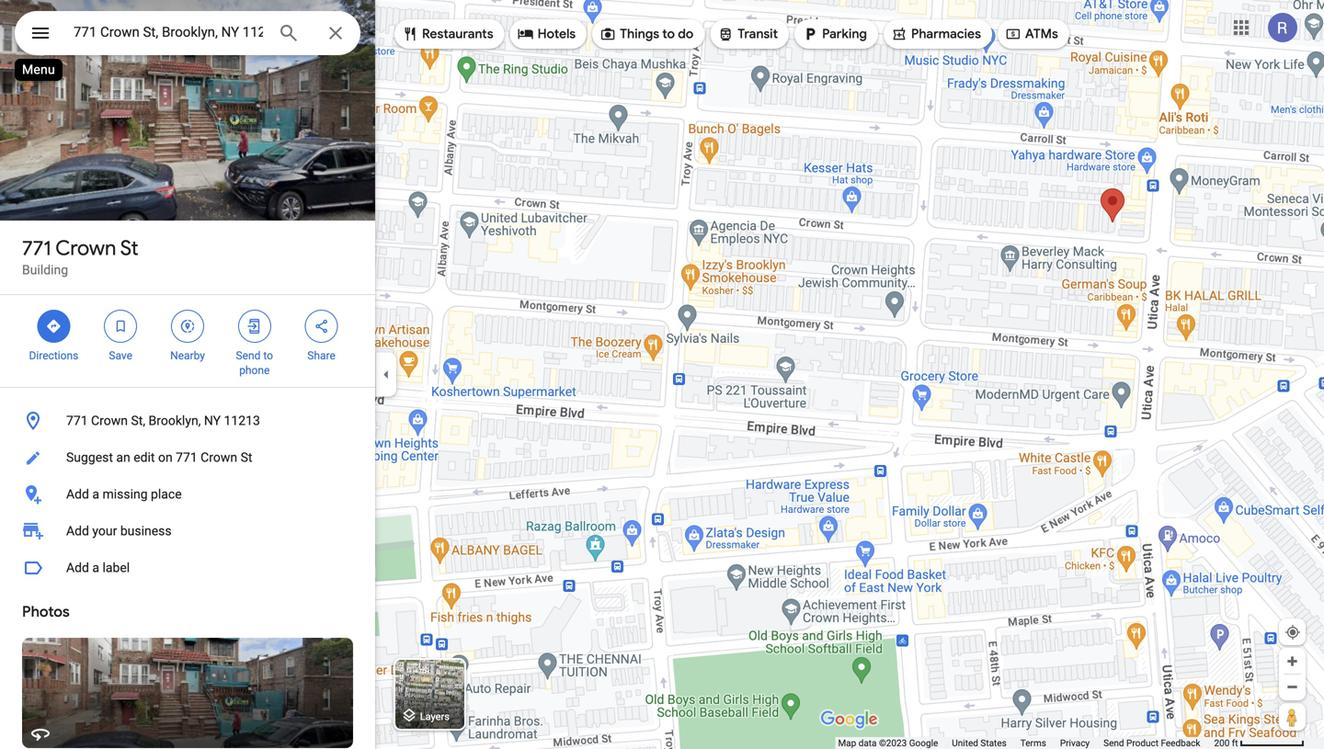 Task type: describe. For each thing, give the bounding box(es) containing it.
photos
[[22, 603, 70, 622]]

771 inside suggest an edit on 771 crown st button
[[176, 450, 197, 465]]

771 crown st, brooklyn, ny 11213
[[66, 413, 260, 429]]

add your business link
[[0, 513, 375, 550]]

google account: ruby anderson  
(rubyanndersson@gmail.com) image
[[1268, 13, 1298, 42]]

771 crown st, brooklyn, ny 11213 button
[[0, 403, 375, 440]]

parking
[[822, 26, 867, 42]]

pharmacies
[[911, 26, 981, 42]]

an
[[116, 450, 130, 465]]

google
[[909, 738, 938, 749]]

united
[[952, 738, 979, 749]]

 atms
[[1005, 24, 1058, 44]]

crown for st,
[[91, 413, 128, 429]]

map
[[838, 738, 856, 749]]

label
[[103, 561, 130, 576]]


[[29, 20, 52, 46]]

nearby
[[170, 349, 205, 362]]


[[891, 24, 908, 44]]

 transit
[[718, 24, 778, 44]]


[[246, 316, 263, 337]]

send for send product feedback
[[1104, 738, 1124, 749]]

edit
[[134, 450, 155, 465]]

hotels
[[538, 26, 576, 42]]


[[45, 316, 62, 337]]

terms
[[1021, 738, 1047, 749]]

united states button
[[952, 738, 1007, 750]]

200 ft
[[1214, 738, 1238, 749]]

privacy
[[1060, 738, 1090, 749]]

collapse side panel image
[[376, 365, 396, 385]]

to inside  things to do
[[662, 26, 675, 42]]


[[802, 24, 819, 44]]

privacy button
[[1060, 738, 1090, 750]]

states
[[981, 738, 1007, 749]]

add a missing place button
[[0, 476, 375, 513]]

things
[[620, 26, 659, 42]]

send product feedback button
[[1104, 738, 1201, 750]]

missing
[[103, 487, 148, 502]]

add a label
[[66, 561, 130, 576]]

share
[[307, 349, 336, 362]]

771 Crown St, Brooklyn, NY 11213 field
[[15, 11, 361, 55]]


[[402, 24, 418, 44]]

footer inside google maps element
[[838, 738, 1214, 750]]

add your business
[[66, 524, 172, 539]]


[[718, 24, 734, 44]]

 restaurants
[[402, 24, 494, 44]]

add for add a label
[[66, 561, 89, 576]]

add a label button
[[0, 550, 375, 587]]


[[313, 316, 330, 337]]

suggest an edit on 771 crown st
[[66, 450, 252, 465]]

show street view coverage image
[[1279, 704, 1306, 731]]

suggest an edit on 771 crown st button
[[0, 440, 375, 476]]

your
[[92, 524, 117, 539]]

product
[[1127, 738, 1159, 749]]

send for send to phone
[[236, 349, 261, 362]]

actions for 771 crown st region
[[0, 295, 375, 387]]



Task type: vqa. For each thing, say whether or not it's contained in the screenshot.


Task type: locate. For each thing, give the bounding box(es) containing it.
771 for st
[[22, 235, 51, 261]]

0 horizontal spatial st
[[120, 235, 139, 261]]

1 horizontal spatial st
[[241, 450, 252, 465]]

add
[[66, 487, 89, 502], [66, 524, 89, 539], [66, 561, 89, 576]]

transit
[[738, 26, 778, 42]]

st inside 771 crown st building
[[120, 235, 139, 261]]

200 ft button
[[1214, 738, 1305, 749]]

1 vertical spatial to
[[263, 349, 273, 362]]

add down 'suggest'
[[66, 487, 89, 502]]

phone
[[239, 364, 270, 377]]

 button
[[15, 11, 66, 59]]

 search field
[[15, 11, 361, 59]]

0 vertical spatial send
[[236, 349, 261, 362]]

a left "missing" in the left bottom of the page
[[92, 487, 99, 502]]

771 inside 771 crown st building
[[22, 235, 51, 261]]

none field inside 771 crown st, brooklyn, ny 11213 field
[[74, 21, 263, 43]]

a for label
[[92, 561, 99, 576]]

771 crown st building
[[22, 235, 139, 278]]

2 vertical spatial 771
[[176, 450, 197, 465]]

united states
[[952, 738, 1007, 749]]

1 vertical spatial 771
[[66, 413, 88, 429]]

771 inside 771 crown st, brooklyn, ny 11213 button
[[66, 413, 88, 429]]

add inside button
[[66, 561, 89, 576]]

business
[[120, 524, 172, 539]]

send left product
[[1104, 738, 1124, 749]]

atms
[[1025, 26, 1058, 42]]

crown inside 771 crown st building
[[55, 235, 116, 261]]

to up phone
[[263, 349, 273, 362]]

zoom in image
[[1286, 655, 1300, 669]]

add left your
[[66, 524, 89, 539]]

send to phone
[[236, 349, 273, 377]]

terms button
[[1021, 738, 1047, 750]]

2 vertical spatial crown
[[201, 450, 237, 465]]

0 horizontal spatial send
[[236, 349, 261, 362]]

data
[[859, 738, 877, 749]]


[[112, 316, 129, 337]]

footer
[[838, 738, 1214, 750]]

1 horizontal spatial send
[[1104, 738, 1124, 749]]

0 vertical spatial crown
[[55, 235, 116, 261]]

brooklyn,
[[149, 413, 201, 429]]

771 up building
[[22, 235, 51, 261]]

771 for st,
[[66, 413, 88, 429]]

send inside button
[[1104, 738, 1124, 749]]

1 add from the top
[[66, 487, 89, 502]]

1 horizontal spatial to
[[662, 26, 675, 42]]

0 vertical spatial add
[[66, 487, 89, 502]]

1 horizontal spatial 771
[[66, 413, 88, 429]]

©2023
[[879, 738, 907, 749]]

a for missing
[[92, 487, 99, 502]]

 pharmacies
[[891, 24, 981, 44]]


[[179, 316, 196, 337]]

a inside add a label button
[[92, 561, 99, 576]]

 hotels
[[517, 24, 576, 44]]

771
[[22, 235, 51, 261], [66, 413, 88, 429], [176, 450, 197, 465]]

1 vertical spatial st
[[241, 450, 252, 465]]

directions
[[29, 349, 78, 362]]

feedback
[[1161, 738, 1201, 749]]

crown for st
[[55, 235, 116, 261]]

2 add from the top
[[66, 524, 89, 539]]

1 vertical spatial a
[[92, 561, 99, 576]]

0 horizontal spatial 771
[[22, 235, 51, 261]]

st,
[[131, 413, 145, 429]]

send up phone
[[236, 349, 261, 362]]


[[600, 24, 616, 44]]

add inside "button"
[[66, 487, 89, 502]]

save
[[109, 349, 132, 362]]

1 vertical spatial add
[[66, 524, 89, 539]]

on
[[158, 450, 173, 465]]

0 vertical spatial st
[[120, 235, 139, 261]]

google maps element
[[0, 0, 1324, 750]]

 parking
[[802, 24, 867, 44]]

send
[[236, 349, 261, 362], [1104, 738, 1124, 749]]

a inside add a missing place "button"
[[92, 487, 99, 502]]

suggest
[[66, 450, 113, 465]]

2 a from the top
[[92, 561, 99, 576]]

2 vertical spatial add
[[66, 561, 89, 576]]

200
[[1214, 738, 1230, 749]]

771 up 'suggest'
[[66, 413, 88, 429]]

0 vertical spatial to
[[662, 26, 675, 42]]

771 right 'on'
[[176, 450, 197, 465]]

1 vertical spatial crown
[[91, 413, 128, 429]]

crown left "st,"
[[91, 413, 128, 429]]

st up 
[[120, 235, 139, 261]]

st
[[120, 235, 139, 261], [241, 450, 252, 465]]

st inside button
[[241, 450, 252, 465]]

add for add a missing place
[[66, 487, 89, 502]]

2 horizontal spatial 771
[[176, 450, 197, 465]]

send product feedback
[[1104, 738, 1201, 749]]

zoom out image
[[1286, 681, 1300, 694]]

add a missing place
[[66, 487, 182, 502]]

footer containing map data ©2023 google
[[838, 738, 1214, 750]]

11213
[[224, 413, 260, 429]]

 things to do
[[600, 24, 694, 44]]


[[1005, 24, 1022, 44]]

st down 11213
[[241, 450, 252, 465]]

do
[[678, 26, 694, 42]]

building
[[22, 263, 68, 278]]

restaurants
[[422, 26, 494, 42]]

1 a from the top
[[92, 487, 99, 502]]

place
[[151, 487, 182, 502]]

3 add from the top
[[66, 561, 89, 576]]

0 vertical spatial a
[[92, 487, 99, 502]]

crown up building
[[55, 235, 116, 261]]

to left do
[[662, 26, 675, 42]]


[[517, 24, 534, 44]]

add left label
[[66, 561, 89, 576]]

add for add your business
[[66, 524, 89, 539]]

show your location image
[[1285, 624, 1301, 641]]

send inside send to phone
[[236, 349, 261, 362]]

a
[[92, 487, 99, 502], [92, 561, 99, 576]]

a left label
[[92, 561, 99, 576]]

to
[[662, 26, 675, 42], [263, 349, 273, 362]]

771 crown st main content
[[0, 0, 375, 750]]

crown
[[55, 235, 116, 261], [91, 413, 128, 429], [201, 450, 237, 465]]

ny
[[204, 413, 221, 429]]

None field
[[74, 21, 263, 43]]

0 horizontal spatial to
[[263, 349, 273, 362]]

1 vertical spatial send
[[1104, 738, 1124, 749]]

to inside send to phone
[[263, 349, 273, 362]]

0 vertical spatial 771
[[22, 235, 51, 261]]

ft
[[1232, 738, 1238, 749]]

map data ©2023 google
[[838, 738, 938, 749]]

crown down ny
[[201, 450, 237, 465]]

layers
[[420, 711, 450, 723]]



